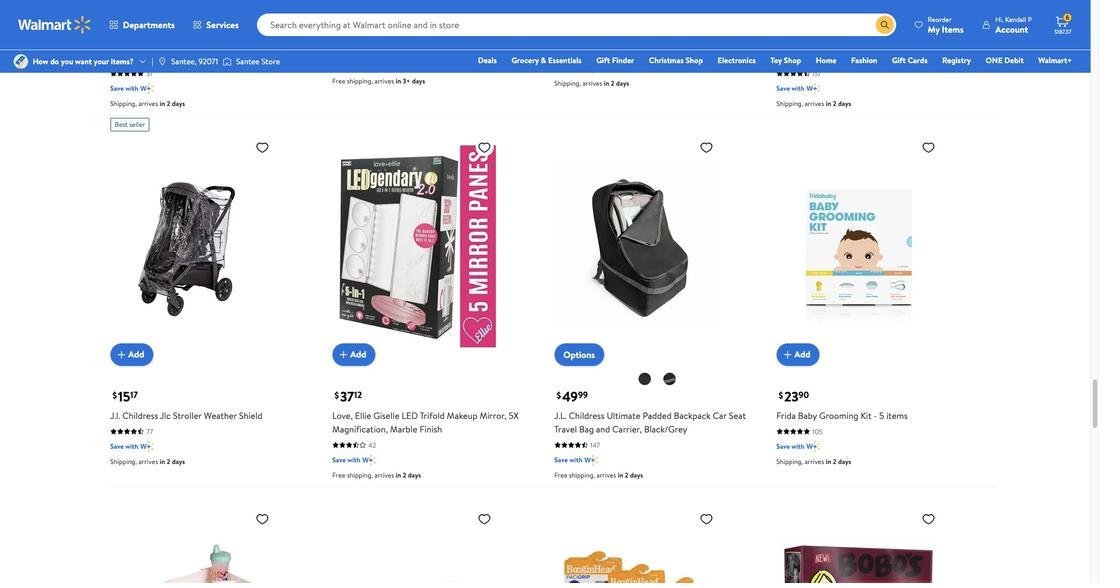 Task type: describe. For each thing, give the bounding box(es) containing it.
shipping, arrives in 2 days for grooming
[[777, 457, 852, 466]]

items
[[943, 23, 964, 35]]

|
[[152, 56, 153, 67]]

deals
[[478, 55, 497, 66]]

add to favorites list, bobo's oat bites, chocolate almond brownie, 5 pack of 1.3 oz bars image
[[922, 512, 936, 526]]

extra-
[[168, 51, 192, 63]]

dots
[[878, 51, 897, 63]]

items
[[887, 409, 908, 422]]

walmart image
[[18, 16, 91, 34]]

bag
[[580, 423, 594, 435]]

pot
[[377, 17, 390, 30]]

options
[[797, 17, 822, 28]]

save for love, ellie giselle led trifold makeup mirror, 5x magnification, marble finish
[[332, 455, 346, 464]]

registry
[[943, 55, 972, 66]]

makeup
[[447, 409, 478, 422]]

$ for 49
[[557, 389, 561, 401]]

mask
[[662, 17, 682, 30]]

the honey pot company, herbal daytime incontinence pads with wings, organic cotton cover, 16 ct.
[[332, 17, 514, 57]]

1 from from the left
[[139, 17, 156, 28]]

love, ellie giselle led trifold makeup mirror, 5x magnification, marble finish image
[[332, 136, 496, 357]]

walmart plus image down 151 at the right top of the page
[[807, 83, 821, 94]]

toy shop link
[[766, 54, 807, 67]]

$ 37 12
[[335, 387, 362, 406]]

arrives down 77
[[139, 457, 158, 466]]

dot
[[296, 51, 311, 63]]

gift cards link
[[888, 54, 933, 67]]

49
[[563, 387, 578, 406]]

toddler
[[942, 38, 971, 50]]

trifold
[[420, 409, 445, 422]]

$ for 15
[[113, 389, 117, 401]]

travel
[[555, 423, 577, 435]]

herbal
[[434, 17, 460, 30]]

&
[[541, 55, 547, 66]]

one debit
[[986, 55, 1024, 66]]

–
[[181, 17, 185, 28]]

disney baby by j.l. childress full body portable changing pad, extra-large, waterproof, minnie dot
[[110, 38, 311, 63]]

christmas
[[649, 55, 684, 66]]

frida for frida baby flakefixer scalp mask for dryness and flakes
[[555, 17, 574, 30]]

large,
[[192, 51, 216, 63]]

j.l. inside disney baby by j.l. childress full body portable changing pad, extra-large, waterproof, minnie dot
[[171, 38, 183, 50]]

pads
[[385, 31, 403, 43]]

weather
[[204, 409, 237, 422]]

1 horizontal spatial walmart plus image
[[585, 62, 598, 74]]

shipping, arrives in 2 days down 151 at the right top of the page
[[777, 98, 852, 108]]

add to favorites list, frida baby grooming kit - 5 items image
[[922, 140, 936, 154]]

cover,
[[332, 44, 358, 57]]

finish
[[420, 423, 442, 435]]

$5.96
[[843, 17, 861, 28]]

walmart plus image down 42
[[363, 454, 376, 466]]

christmas shop
[[649, 55, 703, 66]]

magnification,
[[332, 423, 388, 435]]

shipping, for 37
[[347, 470, 373, 480]]

days down j.l. childress jlc stroller weather shield
[[172, 457, 185, 466]]

15
[[118, 387, 130, 406]]

frida for frida baby grooming kit - 5 items
[[777, 409, 796, 422]]

registry link
[[938, 54, 977, 67]]

 image for how do you want your items?
[[14, 54, 28, 69]]

free shipping, arrives in 3+ days
[[332, 76, 425, 85]]

shipping, for j.l. childress jlc stroller weather shield
[[110, 457, 137, 466]]

hi,
[[996, 14, 1004, 24]]

and for dryness
[[731, 17, 746, 30]]

reorder my items
[[928, 14, 964, 35]]

12
[[354, 389, 362, 401]]

days down carrier,
[[630, 470, 644, 480]]

santee
[[236, 56, 260, 67]]

add button for 23
[[777, 343, 820, 366]]

cotton
[[486, 31, 514, 43]]

6
[[1066, 13, 1070, 22]]

booginhead pacigrip bubble pop sensory stim silicone universal pacifier clip, ruby image
[[332, 507, 496, 583]]

carrier,
[[613, 423, 642, 435]]

walmart plus image down 147
[[585, 454, 598, 466]]

options from $13.88 – $14.99
[[110, 17, 208, 28]]

j.l. childress jlc stroller weather shield image
[[110, 136, 274, 357]]

toy
[[771, 55, 782, 66]]

dryness
[[698, 17, 729, 30]]

universal
[[827, 38, 863, 50]]

black/grey image
[[663, 372, 677, 386]]

gift finder
[[597, 55, 635, 66]]

shop for christmas shop
[[686, 55, 703, 66]]

minnie
[[268, 51, 294, 63]]

shipping, arrives in 2 days for flakefixer
[[555, 78, 630, 88]]

girls,
[[814, 51, 834, 63]]

shipping, arrives in 2 days for jlc
[[110, 457, 185, 466]]

save for j.l. childress jlc stroller weather shield
[[110, 441, 124, 451]]

waterproof,
[[218, 51, 266, 63]]

gift cards
[[893, 55, 928, 66]]

santee store
[[236, 56, 280, 67]]

free shipping, arrives in 2 days for 37
[[332, 470, 421, 480]]

walmart plus image down 31
[[141, 83, 154, 94]]

one debit link
[[981, 54, 1030, 67]]

90
[[799, 389, 810, 401]]

boys
[[777, 51, 796, 63]]

walmart plus image for 23
[[807, 441, 821, 452]]

save with for frida baby grooming kit - 5 items
[[777, 441, 805, 451]]

save for j.l. childress ultimate padded backpack car seat travel bag and carrier, black/grey
[[555, 455, 568, 464]]

5x
[[509, 409, 519, 422]]

incontinence
[[332, 31, 383, 43]]

giselle
[[374, 409, 400, 422]]

changing
[[110, 51, 147, 63]]

infant
[[917, 38, 940, 50]]

$ 23 90
[[779, 387, 810, 406]]

add to favorites list, disney baby by j.l. childress 3-in-1 travel lap tray, ipad tablet holder for kids 3 and older, princess (pink) image
[[256, 512, 269, 526]]

flakefixer
[[597, 17, 637, 30]]

add to cart image for "frida baby grooming kit - 5 items" "image"
[[781, 348, 795, 361]]

baby for flakes
[[576, 17, 595, 30]]

electronics link
[[713, 54, 761, 67]]

frida baby grooming kit - 5 items
[[777, 409, 908, 422]]

save with for j.l. childress ultimate padded backpack car seat travel bag and carrier, black/grey
[[555, 455, 583, 464]]

kendall
[[1006, 14, 1027, 24]]

organic
[[452, 31, 484, 43]]

ellie
[[355, 409, 371, 422]]

baby for changing
[[139, 38, 158, 50]]

23
[[785, 387, 799, 406]]

scalp
[[639, 17, 660, 30]]

1 add button from the left
[[110, 343, 153, 366]]

childress for 49
[[569, 409, 605, 422]]

booginhead
[[777, 38, 825, 50]]

car
[[713, 409, 727, 422]]

1 add from the left
[[128, 348, 144, 361]]

walmart plus image for 15
[[141, 441, 154, 452]]

42
[[369, 440, 376, 450]]

with down $ 23 90
[[792, 441, 805, 451]]

37
[[340, 387, 354, 406]]

with down magnification,
[[348, 455, 361, 464]]

add for 37
[[351, 348, 367, 361]]

booginhead universal pacifier clips, infant toddler boys and girls, pink arrows chevron mint image
[[555, 507, 718, 583]]

best
[[115, 119, 128, 129]]

add to cart image
[[337, 348, 351, 361]]

wings,
[[425, 31, 450, 43]]

childress inside disney baby by j.l. childress full body portable changing pad, extra-large, waterproof, minnie dot
[[185, 38, 221, 50]]

services button
[[184, 11, 248, 38]]

frida baby flakefixer scalp mask for dryness and flakes
[[555, 17, 746, 43]]

ct.
[[370, 44, 380, 57]]

save with down items?
[[110, 83, 138, 93]]



Task type: locate. For each thing, give the bounding box(es) containing it.
with inside the honey pot company, herbal daytime incontinence pads with wings, organic cotton cover, 16 ct.
[[406, 31, 422, 43]]

save down 23
[[777, 441, 790, 451]]

2 horizontal spatial and
[[798, 51, 812, 63]]

1 vertical spatial options
[[564, 348, 595, 361]]

walmart+
[[1039, 55, 1073, 66]]

and down booginhead
[[798, 51, 812, 63]]

j.l. childress ultimate padded backpack car seat travel bag and carrier, black/grey
[[555, 409, 747, 435]]

gift left finder at the top
[[597, 55, 610, 66]]

1 horizontal spatial add
[[351, 348, 367, 361]]

0 horizontal spatial and
[[596, 423, 611, 435]]

departments
[[123, 19, 175, 31]]

4 $ from the left
[[779, 389, 784, 401]]

save with down j.l.
[[110, 441, 138, 451]]

2 horizontal spatial walmart plus image
[[807, 441, 821, 452]]

with down flakes
[[570, 63, 583, 72]]

1 vertical spatial frida
[[777, 409, 796, 422]]

with down company,
[[406, 31, 422, 43]]

add to cart image up 23
[[781, 348, 795, 361]]

options for options
[[564, 348, 595, 361]]

days right 3+
[[412, 76, 425, 85]]

save with right &
[[555, 63, 583, 72]]

0 horizontal spatial options
[[110, 17, 138, 28]]

honey
[[349, 17, 374, 30]]

arrives down 151 at the right top of the page
[[805, 98, 825, 108]]

99
[[578, 389, 588, 401]]

2 free shipping, arrives in 2 days from the left
[[555, 470, 644, 480]]

free shipping, arrives in 2 days down 147
[[555, 470, 644, 480]]

with down travel
[[570, 455, 583, 464]]

0 horizontal spatial j.l.
[[171, 38, 183, 50]]

$ left 23
[[779, 389, 784, 401]]

2 gift from the left
[[893, 55, 906, 66]]

deals link
[[473, 54, 502, 67]]

$ left 49 on the bottom right of page
[[557, 389, 561, 401]]

company,
[[392, 17, 431, 30]]

1 vertical spatial and
[[798, 51, 812, 63]]

free shipping, arrives in 2 days
[[332, 470, 421, 480], [555, 470, 644, 480]]

add to cart image for j.l. childress jlc stroller weather shield image
[[115, 348, 128, 361]]

shop right toy
[[784, 55, 802, 66]]

padded
[[643, 409, 672, 422]]

with down $ 15 17
[[125, 441, 138, 451]]

in
[[396, 76, 401, 85], [604, 78, 610, 88], [160, 98, 165, 108], [826, 98, 832, 108], [160, 457, 165, 466], [826, 457, 832, 466], [396, 470, 401, 480], [618, 470, 624, 480]]

free shipping, arrives in 2 days down 42
[[332, 470, 421, 480]]

baby inside frida baby flakefixer scalp mask for dryness and flakes
[[576, 17, 595, 30]]

add button up 90
[[777, 343, 820, 366]]

add to favorites list, j.l. childress ultimate padded backpack car seat travel bag and carrier, black/grey image
[[700, 140, 714, 154]]

$ left 37
[[335, 389, 339, 401]]

2 from from the left
[[824, 17, 841, 28]]

add button up 12 on the bottom left
[[332, 343, 376, 366]]

2 $ from the left
[[335, 389, 339, 401]]

add for 23
[[795, 348, 811, 361]]

grocery & essentials link
[[507, 54, 587, 67]]

Walmart Site-Wide search field
[[257, 14, 897, 36]]

$ inside $ 15 17
[[113, 389, 117, 401]]

0 horizontal spatial frida
[[555, 17, 574, 30]]

2 horizontal spatial childress
[[569, 409, 605, 422]]

options up "disney"
[[110, 17, 138, 28]]

stroller
[[173, 409, 202, 422]]

shipping, arrives in 2 days down 56
[[555, 78, 630, 88]]

save down j.l.
[[110, 441, 124, 451]]

search icon image
[[881, 20, 890, 29]]

3 add from the left
[[795, 348, 811, 361]]

$ for 23
[[779, 389, 784, 401]]

gift for gift finder
[[597, 55, 610, 66]]

shop for toy shop
[[784, 55, 802, 66]]

disney
[[110, 38, 136, 50]]

1 $ from the left
[[113, 389, 117, 401]]

grocery
[[512, 55, 539, 66]]

0 horizontal spatial childress
[[122, 409, 158, 422]]

walmart plus image down 105
[[807, 441, 821, 452]]

shop right christmas
[[686, 55, 703, 66]]

add to favorites list, j.l. childress jlc stroller weather shield image
[[256, 140, 269, 154]]

shield
[[239, 409, 263, 422]]

1 horizontal spatial options
[[564, 348, 595, 361]]

1 horizontal spatial from
[[824, 17, 841, 28]]

 image
[[158, 57, 167, 66]]

0 horizontal spatial from
[[139, 17, 156, 28]]

shipping, arrives in 2 days down 105
[[777, 457, 852, 466]]

from left $5.96
[[824, 17, 841, 28]]

add up 12 on the bottom left
[[351, 348, 367, 361]]

5
[[880, 409, 885, 422]]

marble
[[390, 423, 418, 435]]

add to favorites list, love, ellie giselle led trifold makeup mirror, 5x magnification, marble finish image
[[478, 140, 492, 154]]

bobo's oat bites, chocolate almond brownie, 5 pack of 1.3 oz bars image
[[777, 507, 940, 583]]

with down "toy shop" link
[[792, 83, 805, 93]]

j.l. up travel
[[555, 409, 567, 422]]

childress up bag at the bottom
[[569, 409, 605, 422]]

$ 15 17
[[113, 387, 138, 406]]

j.l. childress ultimate padded backpack car seat travel bag and carrier, black/grey image
[[555, 136, 718, 357]]

polka
[[855, 51, 876, 63]]

2 add button from the left
[[332, 343, 376, 366]]

days down finder at the top
[[616, 78, 630, 88]]

days down frida baby grooming kit - 5 items
[[839, 457, 852, 466]]

shipping, down 16
[[347, 76, 373, 85]]

baby up 105
[[799, 409, 818, 422]]

shipping, arrives in 2 days down 77
[[110, 457, 185, 466]]

shipping, for frida baby grooming kit - 5 items
[[777, 457, 804, 466]]

save with for frida baby flakefixer scalp mask for dryness and flakes
[[555, 63, 583, 72]]

add up 90
[[795, 348, 811, 361]]

2 horizontal spatial baby
[[799, 409, 818, 422]]

shipping, down 147
[[569, 470, 595, 480]]

0 vertical spatial j.l.
[[171, 38, 183, 50]]

0 horizontal spatial gift
[[597, 55, 610, 66]]

my
[[928, 23, 940, 35]]

92071
[[199, 56, 218, 67]]

free for 49
[[555, 470, 568, 480]]

$ left 15
[[113, 389, 117, 401]]

home
[[816, 55, 837, 66]]

 image
[[14, 54, 28, 69], [223, 56, 232, 67]]

save with
[[555, 63, 583, 72], [110, 83, 138, 93], [777, 83, 805, 93], [110, 441, 138, 451], [777, 441, 805, 451], [332, 455, 361, 464], [555, 455, 583, 464]]

free
[[332, 76, 346, 85], [332, 470, 346, 480], [555, 470, 568, 480]]

77
[[146, 427, 153, 436]]

frida up flakes
[[555, 17, 574, 30]]

1 gift from the left
[[597, 55, 610, 66]]

grocery & essentials
[[512, 55, 582, 66]]

and for boys
[[798, 51, 812, 63]]

save with down 'toy shop'
[[777, 83, 805, 93]]

and right dryness
[[731, 17, 746, 30]]

1 horizontal spatial add to cart image
[[781, 348, 795, 361]]

days down the marble
[[408, 470, 421, 480]]

for
[[684, 17, 696, 30]]

your
[[94, 56, 109, 67]]

add up 17
[[128, 348, 144, 361]]

Search search field
[[257, 14, 897, 36]]

full
[[223, 38, 237, 50]]

and inside booginhead universal pacifier clip, infant toddler boys and girls, pink polka dots
[[798, 51, 812, 63]]

2 vertical spatial baby
[[799, 409, 818, 422]]

1 horizontal spatial shop
[[784, 55, 802, 66]]

2 vertical spatial and
[[596, 423, 611, 435]]

want
[[75, 56, 92, 67]]

2 shop from the left
[[784, 55, 802, 66]]

add to favorites list, booginhead universal pacifier clips, infant toddler boys and girls, pink arrows chevron mint image
[[700, 512, 714, 526]]

free shipping, arrives in 2 days for 49
[[555, 470, 644, 480]]

$ inside $ 49 99
[[557, 389, 561, 401]]

1 add to cart image from the left
[[115, 348, 128, 361]]

2 add to cart image from the left
[[781, 348, 795, 361]]

1 horizontal spatial frida
[[777, 409, 796, 422]]

 image for santee store
[[223, 56, 232, 67]]

save with for love, ellie giselle led trifold makeup mirror, 5x magnification, marble finish
[[332, 455, 361, 464]]

save down magnification,
[[332, 455, 346, 464]]

arrives down 105
[[805, 457, 825, 466]]

save for frida baby grooming kit - 5 items
[[777, 441, 790, 451]]

add to favorites list, booginhead pacigrip bubble pop sensory stim silicone universal pacifier clip, ruby image
[[478, 512, 492, 526]]

mirror,
[[480, 409, 507, 422]]

 image left how
[[14, 54, 28, 69]]

17
[[130, 389, 138, 401]]

days down pink
[[839, 98, 852, 108]]

1 shop from the left
[[686, 55, 703, 66]]

$ inside $ 23 90
[[779, 389, 784, 401]]

0 horizontal spatial free shipping, arrives in 2 days
[[332, 470, 421, 480]]

shipping, for frida baby flakefixer scalp mask for dryness and flakes
[[555, 78, 581, 88]]

shipping, down 42
[[347, 470, 373, 480]]

walmart plus image
[[585, 62, 598, 74], [141, 441, 154, 452], [807, 441, 821, 452]]

arrives down 147
[[597, 470, 616, 480]]

0 vertical spatial frida
[[555, 17, 574, 30]]

1 horizontal spatial add button
[[332, 343, 376, 366]]

add to cart image
[[115, 348, 128, 361], [781, 348, 795, 361]]

free down travel
[[555, 470, 568, 480]]

0 horizontal spatial add button
[[110, 343, 153, 366]]

options up 99
[[564, 348, 595, 361]]

$ 49 99
[[557, 387, 588, 406]]

0 horizontal spatial shop
[[686, 55, 703, 66]]

pacifier
[[865, 38, 895, 50]]

1 horizontal spatial childress
[[185, 38, 221, 50]]

walmart plus image down 77
[[141, 441, 154, 452]]

save down travel
[[555, 455, 568, 464]]

151
[[813, 69, 821, 78]]

2 add from the left
[[351, 348, 367, 361]]

childress for 15
[[122, 409, 158, 422]]

free for 37
[[332, 470, 346, 480]]

booginhead universal pacifier clip, infant toddler boys and girls, pink polka dots
[[777, 38, 971, 63]]

1 horizontal spatial and
[[731, 17, 746, 30]]

1 horizontal spatial baby
[[576, 17, 595, 30]]

items?
[[111, 56, 134, 67]]

0 horizontal spatial add to cart image
[[115, 348, 128, 361]]

-
[[874, 409, 878, 422]]

frida inside frida baby flakefixer scalp mask for dryness and flakes
[[555, 17, 574, 30]]

fashion link
[[847, 54, 883, 67]]

services
[[206, 19, 239, 31]]

childress up large, on the left top
[[185, 38, 221, 50]]

j.l. inside the j.l. childress ultimate padded backpack car seat travel bag and carrier, black/grey
[[555, 409, 567, 422]]

1 horizontal spatial j.l.
[[555, 409, 567, 422]]

options for options from $13.88 – $14.99
[[110, 17, 138, 28]]

and inside the j.l. childress ultimate padded backpack car seat travel bag and carrier, black/grey
[[596, 423, 611, 435]]

free down cover,
[[332, 76, 346, 85]]

from
[[139, 17, 156, 28], [824, 17, 841, 28]]

save down "toy shop" link
[[777, 83, 790, 93]]

walmart plus image
[[141, 83, 154, 94], [807, 83, 821, 94], [363, 454, 376, 466], [585, 454, 598, 466]]

flakes
[[555, 31, 579, 43]]

from left $13.88
[[139, 17, 156, 28]]

days down santee,
[[172, 98, 185, 108]]

1 horizontal spatial free shipping, arrives in 2 days
[[555, 470, 644, 480]]

0 horizontal spatial  image
[[14, 54, 28, 69]]

childress up 77
[[122, 409, 158, 422]]

shipping,
[[555, 78, 581, 88], [110, 98, 137, 108], [777, 98, 804, 108], [110, 457, 137, 466], [777, 457, 804, 466]]

kit
[[861, 409, 872, 422]]

baby left by
[[139, 38, 158, 50]]

baby up flakes
[[576, 17, 595, 30]]

gift down clip,
[[893, 55, 906, 66]]

1 vertical spatial baby
[[139, 38, 158, 50]]

arrives up seller
[[139, 98, 158, 108]]

105
[[813, 427, 823, 436]]

2 horizontal spatial add
[[795, 348, 811, 361]]

grooming
[[820, 409, 859, 422]]

arrives down 42
[[375, 470, 394, 480]]

3 add button from the left
[[777, 343, 820, 366]]

2 horizontal spatial add button
[[777, 343, 820, 366]]

departments button
[[100, 11, 184, 38]]

and right bag at the bottom
[[596, 423, 611, 435]]

days
[[412, 76, 425, 85], [616, 78, 630, 88], [172, 98, 185, 108], [839, 98, 852, 108], [172, 457, 185, 466], [839, 457, 852, 466], [408, 470, 421, 480], [630, 470, 644, 480]]

1 horizontal spatial gift
[[893, 55, 906, 66]]

3+
[[403, 76, 411, 85]]

0 vertical spatial options
[[110, 17, 138, 28]]

pink
[[836, 51, 853, 63]]

save right &
[[555, 63, 568, 72]]

santee,
[[171, 56, 197, 67]]

save
[[555, 63, 568, 72], [110, 83, 124, 93], [777, 83, 790, 93], [110, 441, 124, 451], [777, 441, 790, 451], [332, 455, 346, 464], [555, 455, 568, 464]]

reorder
[[928, 14, 952, 24]]

pad,
[[150, 51, 166, 63]]

1 horizontal spatial  image
[[223, 56, 232, 67]]

disney baby by j.l. childress 3-in-1 travel lap tray, ipad tablet holder for kids 3 and older, princess (pink) image
[[110, 507, 274, 583]]

save down items?
[[110, 83, 124, 93]]

do
[[50, 56, 59, 67]]

childress inside the j.l. childress ultimate padded backpack car seat travel bag and carrier, black/grey
[[569, 409, 605, 422]]

0 vertical spatial baby
[[576, 17, 595, 30]]

0 horizontal spatial baby
[[139, 38, 158, 50]]

1 vertical spatial j.l.
[[555, 409, 567, 422]]

save with for j.l. childress jlc stroller weather shield
[[110, 441, 138, 451]]

essentials
[[548, 55, 582, 66]]

one
[[986, 55, 1003, 66]]

add button
[[110, 343, 153, 366], [332, 343, 376, 366], [777, 343, 820, 366]]

$ for 37
[[335, 389, 339, 401]]

best seller
[[115, 119, 145, 129]]

frida down 23
[[777, 409, 796, 422]]

account
[[996, 23, 1029, 35]]

fashion
[[852, 55, 878, 66]]

shipping, arrives in 2 days up seller
[[110, 98, 185, 108]]

j.l. right by
[[171, 38, 183, 50]]

add button up 17
[[110, 343, 153, 366]]

0 horizontal spatial walmart plus image
[[141, 441, 154, 452]]

cards
[[908, 55, 928, 66]]

save with down travel
[[555, 455, 583, 464]]

add to cart image up 15
[[115, 348, 128, 361]]

free down magnification,
[[332, 470, 346, 480]]

save with down 23
[[777, 441, 805, 451]]

1 free shipping, arrives in 2 days from the left
[[332, 470, 421, 480]]

store
[[262, 56, 280, 67]]

frida baby grooming kit - 5 items image
[[777, 136, 940, 357]]

$ inside $ 37 12
[[335, 389, 339, 401]]

save with down magnification,
[[332, 455, 361, 464]]

16
[[360, 44, 368, 57]]

gift for gift cards
[[893, 55, 906, 66]]

 image down full
[[223, 56, 232, 67]]

and inside frida baby flakefixer scalp mask for dryness and flakes
[[731, 17, 746, 30]]

arrives left 3+
[[375, 76, 394, 85]]

0 vertical spatial and
[[731, 17, 746, 30]]

walmart plus image down 56
[[585, 62, 598, 74]]

$187.37
[[1055, 28, 1072, 36]]

home link
[[811, 54, 842, 67]]

jlc
[[160, 409, 171, 422]]

save for frida baby flakefixer scalp mask for dryness and flakes
[[555, 63, 568, 72]]

gift
[[597, 55, 610, 66], [893, 55, 906, 66]]

black image
[[638, 372, 652, 386]]

with
[[406, 31, 422, 43], [570, 63, 583, 72], [125, 83, 138, 93], [792, 83, 805, 93], [125, 441, 138, 451], [792, 441, 805, 451], [348, 455, 361, 464], [570, 455, 583, 464]]

baby inside disney baby by j.l. childress full body portable changing pad, extra-large, waterproof, minnie dot
[[139, 38, 158, 50]]

3 $ from the left
[[557, 389, 561, 401]]

arrives down 56
[[583, 78, 603, 88]]

add button for 37
[[332, 343, 376, 366]]

clip,
[[897, 38, 915, 50]]

with down items?
[[125, 83, 138, 93]]

shipping, for 49
[[569, 470, 595, 480]]

0 horizontal spatial add
[[128, 348, 144, 361]]



Task type: vqa. For each thing, say whether or not it's contained in the screenshot.
right at the top left of page
no



